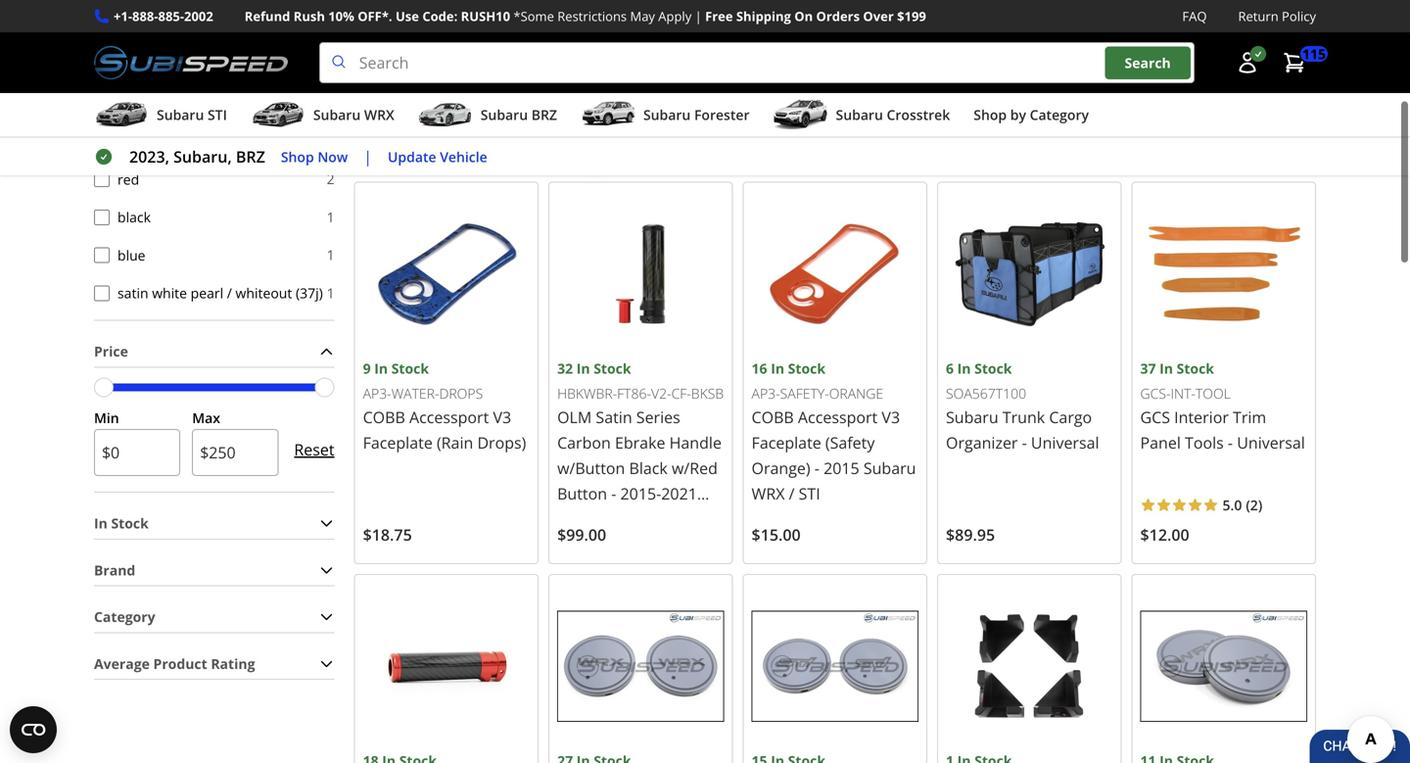 Task type: vqa. For each thing, say whether or not it's contained in the screenshot.
Organizer
yes



Task type: locate. For each thing, give the bounding box(es) containing it.
0 vertical spatial wrx
[[364, 105, 395, 124]]

1 vertical spatial |
[[364, 146, 372, 167]]

subaru brz button
[[418, 97, 557, 136]]

0 vertical spatial 1
[[327, 208, 335, 226]]

subaru
[[157, 105, 204, 124], [313, 105, 361, 124], [481, 105, 528, 124], [644, 105, 691, 124], [836, 105, 884, 124], [947, 407, 999, 428], [864, 458, 917, 479]]

cobb down safety-
[[752, 407, 794, 428]]

faceplate up orange)
[[752, 432, 822, 453]]

faceplate for (rain
[[363, 432, 433, 453]]

/ down orange)
[[789, 483, 795, 504]]

subaru brz
[[481, 105, 557, 124]]

universal down "cargo"
[[1032, 432, 1100, 453]]

2 v3 from the left
[[882, 407, 901, 428]]

rush
[[294, 7, 325, 25]]

1 vertical spatial 1
[[327, 246, 335, 264]]

universal inside the 6 in stock soa567t100 subaru trunk cargo organizer - universal
[[1032, 432, 1100, 453]]

in right 32
[[577, 359, 590, 378]]

sti down orange)
[[799, 483, 821, 504]]

1 faceplate from the left
[[363, 432, 433, 453]]

subaru up vehicle
[[481, 105, 528, 124]]

gcs interior trim panel tools - universal image
[[1141, 191, 1308, 358]]

1 vertical spatial wrx
[[752, 483, 785, 504]]

ap3- for cobb accessport v3 faceplate (safety orange) - 2015 subaru wrx / sti
[[752, 384, 781, 402]]

0 vertical spatial 2
[[327, 170, 335, 188]]

1 v3 from the left
[[493, 407, 512, 428]]

v3 up "drops)" on the bottom left
[[493, 407, 512, 428]]

pearl
[[191, 284, 224, 302]]

update
[[388, 147, 437, 166]]

- right tools
[[1229, 432, 1234, 453]]

1 horizontal spatial ap3-
[[752, 384, 781, 402]]

rush10
[[461, 7, 511, 25]]

/ right pearl
[[227, 284, 232, 302]]

policy
[[1283, 7, 1317, 25]]

faq
[[1183, 7, 1208, 25]]

subaru for subaru brz
[[481, 105, 528, 124]]

0 vertical spatial shop
[[571, 25, 628, 56]]

wrx
[[364, 105, 395, 124], [752, 483, 785, 504]]

satin white pearl / whiteout (37j) button
[[94, 285, 110, 301]]

subaru up organizer at the bottom right
[[947, 407, 999, 428]]

universal
[[1032, 432, 1100, 453], [1238, 432, 1306, 453]]

stock inside 16 in stock ap3-safety-orange cobb accessport v3 faceplate (safety orange) - 2015 subaru wrx / sti
[[788, 359, 826, 378]]

ap3- down 16
[[752, 384, 781, 402]]

cargo
[[1050, 407, 1093, 428]]

subaru,
[[174, 146, 232, 167]]

v3 for cobb accessport v3 faceplate (rain drops)
[[493, 407, 512, 428]]

subaru inside 'dropdown button'
[[836, 105, 884, 124]]

0 horizontal spatial faceplate
[[363, 432, 433, 453]]

refund
[[245, 7, 290, 25]]

1 horizontal spatial cobb
[[752, 407, 794, 428]]

2 down now
[[327, 170, 335, 188]]

stock inside 9 in stock ap3-water-drops cobb accessport v3 faceplate (rain drops)
[[392, 359, 429, 378]]

a subaru crosstrek thumbnail image image
[[774, 100, 828, 129]]

1 horizontal spatial /
[[789, 483, 795, 504]]

cobb for cobb accessport v3 faceplate (rain drops)
[[363, 407, 405, 428]]

1 horizontal spatial -
[[1023, 432, 1028, 453]]

1 horizontal spatial universal
[[1238, 432, 1306, 453]]

wrx inside subaru wrx dropdown button
[[364, 105, 395, 124]]

stock for subaru
[[975, 359, 1013, 378]]

in inside the 6 in stock soa567t100 subaru trunk cargo organizer - universal
[[958, 359, 971, 378]]

/ inside 16 in stock ap3-safety-orange cobb accessport v3 faceplate (safety orange) - 2015 subaru wrx / sti
[[789, 483, 795, 504]]

subispeed logo image
[[94, 42, 288, 83]]

0 horizontal spatial ap3-
[[363, 384, 392, 402]]

black button
[[94, 209, 110, 225]]

0 horizontal spatial universal
[[1032, 432, 1100, 453]]

stock up "ft86-" in the bottom left of the page
[[594, 359, 632, 378]]

v3 inside 16 in stock ap3-safety-orange cobb accessport v3 faceplate (safety orange) - 2015 subaru wrx / sti
[[882, 407, 901, 428]]

brz left a subaru forester thumbnail image
[[532, 105, 557, 124]]

subaru wrx
[[313, 105, 395, 124]]

olm signature series ebrake handle (black carbon w/red) - 2015-2021 subaru wrx / sti / 2014-2018 forester / 2013-2017 crosstrek / 2013-2016 scion fr-s / 2013-2020 subaru brz / 2017-2019 toyota 86 image
[[363, 583, 530, 750]]

return policy link
[[1239, 6, 1317, 27]]

tools
[[1186, 432, 1224, 453]]

category
[[94, 608, 155, 626]]

subaru inside "dropdown button"
[[644, 105, 691, 124]]

2015
[[824, 458, 860, 479]]

1 1 from the top
[[327, 208, 335, 226]]

sti up subaru,
[[208, 105, 227, 124]]

1 horizontal spatial |
[[695, 7, 702, 25]]

price button
[[94, 337, 335, 367]]

accessport up (rain
[[409, 407, 489, 428]]

in right 6
[[958, 359, 971, 378]]

shop inside 'shop now' link
[[281, 147, 314, 166]]

3
[[327, 132, 335, 150]]

featured
[[634, 25, 732, 56]]

2 horizontal spatial shop
[[974, 105, 1007, 124]]

faceplate inside 9 in stock ap3-water-drops cobb accessport v3 faceplate (rain drops)
[[363, 432, 433, 453]]

ap3- for cobb accessport v3 faceplate (rain drops)
[[363, 384, 392, 402]]

shop now link
[[281, 146, 348, 168]]

button image
[[1236, 51, 1260, 75]]

faceplate down water-
[[363, 432, 433, 453]]

2 right 5.0 at the right bottom of the page
[[1251, 496, 1259, 514]]

subaru for subaru forester
[[644, 105, 691, 124]]

average product rating button
[[94, 649, 335, 679]]

v3 inside 9 in stock ap3-water-drops cobb accessport v3 faceplate (rain drops)
[[493, 407, 512, 428]]

in right 37
[[1160, 359, 1174, 378]]

1 for black
[[327, 208, 335, 226]]

red button
[[94, 171, 110, 187]]

in right 16
[[771, 359, 785, 378]]

stock up water-
[[392, 359, 429, 378]]

stock
[[392, 359, 429, 378], [788, 359, 826, 378], [594, 359, 632, 378], [975, 359, 1013, 378], [1177, 359, 1215, 378], [111, 514, 149, 533]]

in up brand at left
[[94, 514, 108, 533]]

1 ap3- from the left
[[363, 384, 392, 402]]

1 horizontal spatial sti
[[799, 483, 821, 504]]

subaru left forester
[[644, 105, 691, 124]]

white right satin on the top
[[152, 284, 187, 302]]

Max text field
[[192, 429, 279, 476]]

subaru down (safety
[[864, 458, 917, 479]]

update vehicle
[[388, 147, 488, 166]]

2 universal from the left
[[1238, 432, 1306, 453]]

0 horizontal spatial accessport
[[409, 407, 489, 428]]

2
[[327, 170, 335, 188], [1251, 496, 1259, 514]]

brz right subaru,
[[236, 146, 265, 167]]

over
[[864, 7, 894, 25]]

trim
[[1234, 407, 1267, 428]]

stock inside the '32 in stock hbkwbr-ft86-v2-cf-bksb'
[[594, 359, 632, 378]]

brand
[[94, 561, 135, 579]]

orders
[[817, 7, 860, 25]]

accessport inside 9 in stock ap3-water-drops cobb accessport v3 faceplate (rain drops)
[[409, 407, 489, 428]]

2 accessport from the left
[[798, 407, 878, 428]]

3 1 from the top
[[327, 284, 335, 302]]

may
[[630, 7, 655, 25]]

white down a subaru sti thumbnail image
[[118, 132, 153, 150]]

1 vertical spatial white
[[152, 284, 187, 302]]

16
[[752, 359, 768, 378]]

drops
[[439, 384, 483, 402]]

16 in stock ap3-safety-orange cobb accessport v3 faceplate (safety orange) - 2015 subaru wrx / sti
[[752, 359, 917, 504]]

ap3- inside 16 in stock ap3-safety-orange cobb accessport v3 faceplate (safety orange) - 2015 subaru wrx / sti
[[752, 384, 781, 402]]

1 vertical spatial 2
[[1251, 496, 1259, 514]]

return
[[1239, 7, 1279, 25]]

stock up brand at left
[[111, 514, 149, 533]]

2 cobb from the left
[[752, 407, 794, 428]]

1 cobb from the left
[[363, 407, 405, 428]]

in inside the '32 in stock hbkwbr-ft86-v2-cf-bksb'
[[577, 359, 590, 378]]

red
[[118, 170, 139, 188]]

crosstrek
[[887, 105, 951, 124]]

subaru for subaru crosstrek
[[836, 105, 884, 124]]

-
[[1023, 432, 1028, 453], [1229, 432, 1234, 453], [815, 458, 820, 479]]

cobb inside 9 in stock ap3-water-drops cobb accessport v3 faceplate (rain drops)
[[363, 407, 405, 428]]

shop left now
[[281, 147, 314, 166]]

shop inside shop by category dropdown button
[[974, 105, 1007, 124]]

off*.
[[358, 7, 393, 25]]

wrx down orange)
[[752, 483, 785, 504]]

1
[[327, 208, 335, 226], [327, 246, 335, 264], [327, 284, 335, 302]]

shop left may at the top left of page
[[571, 25, 628, 56]]

v3 down orange
[[882, 407, 901, 428]]

cobb inside 16 in stock ap3-safety-orange cobb accessport v3 faceplate (safety orange) - 2015 subaru wrx / sti
[[752, 407, 794, 428]]

accessport inside 16 in stock ap3-safety-orange cobb accessport v3 faceplate (safety orange) - 2015 subaru wrx / sti
[[798, 407, 878, 428]]

colors
[[94, 89, 137, 107]]

accessport
[[409, 407, 489, 428], [798, 407, 878, 428]]

0 vertical spatial brz
[[532, 105, 557, 124]]

wrx up update
[[364, 105, 395, 124]]

stock for ft86-
[[594, 359, 632, 378]]

ft86-
[[617, 384, 652, 402]]

1 vertical spatial sti
[[799, 483, 821, 504]]

| right now
[[364, 146, 372, 167]]

universal down trim
[[1238, 432, 1306, 453]]

in
[[375, 359, 388, 378], [771, 359, 785, 378], [577, 359, 590, 378], [958, 359, 971, 378], [1160, 359, 1174, 378], [94, 514, 108, 533]]

blue button
[[94, 247, 110, 263]]

0 horizontal spatial wrx
[[364, 105, 395, 124]]

1 horizontal spatial accessport
[[798, 407, 878, 428]]

0 vertical spatial white
[[118, 132, 153, 150]]

in inside 16 in stock ap3-safety-orange cobb accessport v3 faceplate (safety orange) - 2015 subaru wrx / sti
[[771, 359, 785, 378]]

accessport for (rain
[[409, 407, 489, 428]]

vehicle
[[440, 147, 488, 166]]

2 faceplate from the left
[[752, 432, 822, 453]]

in for subaru
[[958, 359, 971, 378]]

115
[[1303, 44, 1327, 63]]

stock inside in stock dropdown button
[[111, 514, 149, 533]]

| left free
[[695, 7, 702, 25]]

- down trunk
[[1023, 432, 1028, 453]]

0 horizontal spatial sti
[[208, 105, 227, 124]]

stock inside the 6 in stock soa567t100 subaru trunk cargo organizer - universal
[[975, 359, 1013, 378]]

0 vertical spatial sti
[[208, 105, 227, 124]]

subaru up 3
[[313, 105, 361, 124]]

2 vertical spatial 1
[[327, 284, 335, 302]]

0 horizontal spatial shop
[[281, 147, 314, 166]]

1 horizontal spatial faceplate
[[752, 432, 822, 453]]

1 universal from the left
[[1032, 432, 1100, 453]]

brz inside dropdown button
[[532, 105, 557, 124]]

stock up safety-
[[788, 359, 826, 378]]

2 horizontal spatial -
[[1229, 432, 1234, 453]]

stock for int-
[[1177, 359, 1215, 378]]

subaru wrx button
[[251, 97, 395, 136]]

shop
[[571, 25, 628, 56], [974, 105, 1007, 124], [281, 147, 314, 166]]

minimum slider
[[94, 378, 114, 397]]

white
[[118, 132, 153, 150], [152, 284, 187, 302]]

in inside 9 in stock ap3-water-drops cobb accessport v3 faceplate (rain drops)
[[375, 359, 388, 378]]

in inside 37 in stock gcs-int-tool gcs interior trim panel tools - universal
[[1160, 359, 1174, 378]]

subaru inside 16 in stock ap3-safety-orange cobb accessport v3 faceplate (safety orange) - 2015 subaru wrx / sti
[[864, 458, 917, 479]]

1 horizontal spatial shop
[[571, 25, 628, 56]]

subaru trunk cargo organizer - universal image
[[947, 191, 1114, 358]]

0 horizontal spatial v3
[[493, 407, 512, 428]]

category
[[1030, 105, 1090, 124]]

cobb down water-
[[363, 407, 405, 428]]

satin white pearl / whiteout (37j)
[[118, 284, 323, 302]]

2 1 from the top
[[327, 246, 335, 264]]

a subaru wrx thumbnail image image
[[251, 100, 306, 129]]

1 horizontal spatial brz
[[532, 105, 557, 124]]

1 vertical spatial /
[[789, 483, 795, 504]]

1 horizontal spatial 2
[[1251, 496, 1259, 514]]

1 vertical spatial brz
[[236, 146, 265, 167]]

/
[[227, 284, 232, 302], [789, 483, 795, 504]]

subaru right a subaru crosstrek thumbnail image in the top right of the page
[[836, 105, 884, 124]]

universal inside 37 in stock gcs-int-tool gcs interior trim panel tools - universal
[[1238, 432, 1306, 453]]

update vehicle button
[[388, 146, 488, 168]]

in inside in stock dropdown button
[[94, 514, 108, 533]]

subaru for subaru wrx
[[313, 105, 361, 124]]

now
[[318, 147, 348, 166]]

products
[[739, 25, 840, 56]]

1 horizontal spatial v3
[[882, 407, 901, 428]]

6 in stock soa567t100 subaru trunk cargo organizer - universal
[[947, 359, 1100, 453]]

faceplate inside 16 in stock ap3-safety-orange cobb accessport v3 faceplate (safety orange) - 2015 subaru wrx / sti
[[752, 432, 822, 453]]

average product rating
[[94, 654, 255, 673]]

2 vertical spatial shop
[[281, 147, 314, 166]]

1 vertical spatial shop
[[974, 105, 1007, 124]]

2 ap3- from the left
[[752, 384, 781, 402]]

shop left by
[[974, 105, 1007, 124]]

price
[[94, 342, 128, 361]]

0 vertical spatial /
[[227, 284, 232, 302]]

shop by category button
[[974, 97, 1090, 136]]

accessport up (safety
[[798, 407, 878, 428]]

gcs
[[1141, 407, 1171, 428]]

colors button
[[94, 83, 335, 114]]

faceplate for (safety
[[752, 432, 822, 453]]

ap3- inside 9 in stock ap3-water-drops cobb accessport v3 faceplate (rain drops)
[[363, 384, 392, 402]]

0 horizontal spatial -
[[815, 458, 820, 479]]

subaru up 2023, subaru, brz on the left top
[[157, 105, 204, 124]]

stock up the int-
[[1177, 359, 1215, 378]]

1 accessport from the left
[[409, 407, 489, 428]]

0 horizontal spatial /
[[227, 284, 232, 302]]

refund rush 10% off*. use code: rush10 *some restrictions may apply | free shipping on orders over $199
[[245, 7, 927, 25]]

- left 2015
[[815, 458, 820, 479]]

1 for satin white pearl / whiteout (37j)
[[327, 284, 335, 302]]

stock up "soa567t100"
[[975, 359, 1013, 378]]

in right 9
[[375, 359, 388, 378]]

stock inside 37 in stock gcs-int-tool gcs interior trim panel tools - universal
[[1177, 359, 1215, 378]]

cobb
[[363, 407, 405, 428], [752, 407, 794, 428]]

(
[[1247, 496, 1251, 514]]

0 horizontal spatial |
[[364, 146, 372, 167]]

1 horizontal spatial wrx
[[752, 483, 785, 504]]

0 horizontal spatial cobb
[[363, 407, 405, 428]]

ap3- down 9
[[363, 384, 392, 402]]



Task type: describe. For each thing, give the bounding box(es) containing it.
bksb
[[692, 384, 724, 402]]

gcs "wrx" style led light up coasters (white) - universal image
[[1141, 583, 1308, 750]]

open widget image
[[10, 706, 57, 753]]

int-
[[1171, 384, 1196, 402]]

blue
[[118, 246, 146, 264]]

subaru forester
[[644, 105, 750, 124]]

shipping
[[737, 7, 792, 25]]

2023,
[[129, 146, 169, 167]]

a subaru forester thumbnail image image
[[581, 100, 636, 129]]

(rain
[[437, 432, 474, 453]]

885-
[[158, 7, 184, 25]]

cobb for cobb accessport v3 faceplate (safety orange) - 2015 subaru wrx / sti
[[752, 407, 794, 428]]

max
[[192, 408, 220, 427]]

19 results
[[354, 105, 420, 124]]

sti inside 16 in stock ap3-safety-orange cobb accessport v3 faceplate (safety orange) - 2015 subaru wrx / sti
[[799, 483, 821, 504]]

category button
[[94, 602, 335, 632]]

gcs "sti" style led light up coasters (white) - universal image
[[752, 583, 919, 750]]

10%
[[328, 7, 355, 25]]

subaru sti
[[157, 105, 227, 124]]

0 horizontal spatial 2
[[327, 170, 335, 188]]

rating
[[211, 654, 255, 673]]

+1-
[[114, 7, 132, 25]]

in for water-
[[375, 359, 388, 378]]

shop for shop featured products
[[571, 25, 628, 56]]

shop for shop now
[[281, 147, 314, 166]]

olm satin series carbon ebrake handle w/button black w/red button - 2015-2021 subaru wrx / sti / 2014-2018 forester / 2013-2017 crosstrek / 2013-2016 scion fr-s / 2013-2024 subaru brz / 2017-2020 toyota 86 / 2022-2024 gr86 image
[[558, 191, 725, 358]]

weathertech cargotech cargo containment system for your trunk - universal image
[[947, 583, 1114, 750]]

panel
[[1141, 432, 1181, 453]]

37
[[1141, 359, 1157, 378]]

2002
[[184, 7, 213, 25]]

drops)
[[478, 432, 526, 453]]

safety-
[[781, 384, 830, 402]]

(37j)
[[296, 284, 323, 302]]

white button
[[94, 133, 110, 149]]

search button
[[1106, 46, 1191, 79]]

(safety
[[826, 432, 875, 453]]

whiteout
[[236, 284, 292, 302]]

subaru crosstrek button
[[774, 97, 951, 136]]

restrictions
[[558, 7, 627, 25]]

a subaru brz thumbnail image image
[[418, 100, 473, 129]]

satin
[[118, 284, 148, 302]]

wrx inside 16 in stock ap3-safety-orange cobb accessport v3 faceplate (safety orange) - 2015 subaru wrx / sti
[[752, 483, 785, 504]]

- inside 16 in stock ap3-safety-orange cobb accessport v3 faceplate (safety orange) - 2015 subaru wrx / sti
[[815, 458, 820, 479]]

sti inside dropdown button
[[208, 105, 227, 124]]

shop by category
[[974, 105, 1090, 124]]

in stock button
[[94, 509, 335, 539]]

5.0
[[1223, 496, 1243, 514]]

subaru for subaru sti
[[157, 105, 204, 124]]

0 horizontal spatial brz
[[236, 146, 265, 167]]

in for safety-
[[771, 359, 785, 378]]

average
[[94, 654, 150, 673]]

Min text field
[[94, 429, 180, 476]]

interior
[[1175, 407, 1230, 428]]

37 in stock gcs-int-tool gcs interior trim panel tools - universal
[[1141, 359, 1306, 453]]

2023, subaru, brz
[[129, 146, 265, 167]]

reset
[[294, 439, 335, 460]]

*some
[[514, 7, 554, 25]]

a subaru sti thumbnail image image
[[94, 100, 149, 129]]

subaru sti button
[[94, 97, 227, 136]]

$89.95
[[947, 524, 996, 545]]

brand button
[[94, 555, 335, 586]]

product
[[153, 654, 207, 673]]

orange
[[830, 384, 884, 402]]

9 in stock ap3-water-drops cobb accessport v3 faceplate (rain drops)
[[363, 359, 526, 453]]

shop featured products
[[571, 25, 840, 56]]

stock for water-
[[392, 359, 429, 378]]

subaru forester button
[[581, 97, 750, 136]]

gcs "wrx" style led light up coasters (red) - universal image
[[558, 583, 725, 750]]

maximum slider
[[315, 378, 335, 397]]

subaru inside the 6 in stock soa567t100 subaru trunk cargo organizer - universal
[[947, 407, 999, 428]]

subaru crosstrek
[[836, 105, 951, 124]]

use
[[396, 7, 419, 25]]

1 for blue
[[327, 246, 335, 264]]

soa567t100
[[947, 384, 1027, 402]]

in for int-
[[1160, 359, 1174, 378]]

by
[[1011, 105, 1027, 124]]

search input field
[[319, 42, 1195, 83]]

6
[[947, 359, 954, 378]]

apply
[[659, 7, 692, 25]]

v3 for cobb accessport v3 faceplate (safety orange) - 2015 subaru wrx / sti
[[882, 407, 901, 428]]

shop for shop by category
[[974, 105, 1007, 124]]

min
[[94, 408, 119, 427]]

$15.00
[[752, 524, 801, 545]]

)
[[1259, 496, 1263, 514]]

trunk
[[1003, 407, 1046, 428]]

- inside 37 in stock gcs-int-tool gcs interior trim panel tools - universal
[[1229, 432, 1234, 453]]

cobb accessport v3 faceplate (safety orange) - 2015 subaru wrx / sti image
[[752, 191, 919, 358]]

$99.00
[[558, 524, 607, 545]]

$12.00
[[1141, 524, 1190, 545]]

5.0 ( 2 )
[[1223, 496, 1263, 514]]

+1-888-885-2002
[[114, 7, 213, 25]]

accessport for (safety
[[798, 407, 878, 428]]

0 vertical spatial |
[[695, 7, 702, 25]]

results
[[374, 105, 420, 124]]

reset button
[[294, 427, 335, 474]]

return policy
[[1239, 7, 1317, 25]]

- inside the 6 in stock soa567t100 subaru trunk cargo organizer - universal
[[1023, 432, 1028, 453]]

cobb accessport v3 faceplate (rain drops) image
[[363, 191, 530, 358]]

on
[[795, 7, 813, 25]]

water-
[[392, 384, 439, 402]]

888-
[[132, 7, 158, 25]]

$18.75
[[363, 524, 412, 545]]

forester
[[695, 105, 750, 124]]

hbkwbr-
[[558, 384, 617, 402]]

stock for safety-
[[788, 359, 826, 378]]

organizer
[[947, 432, 1018, 453]]

in for ft86-
[[577, 359, 590, 378]]

code:
[[423, 7, 458, 25]]

$199
[[898, 7, 927, 25]]

orange)
[[752, 458, 811, 479]]



